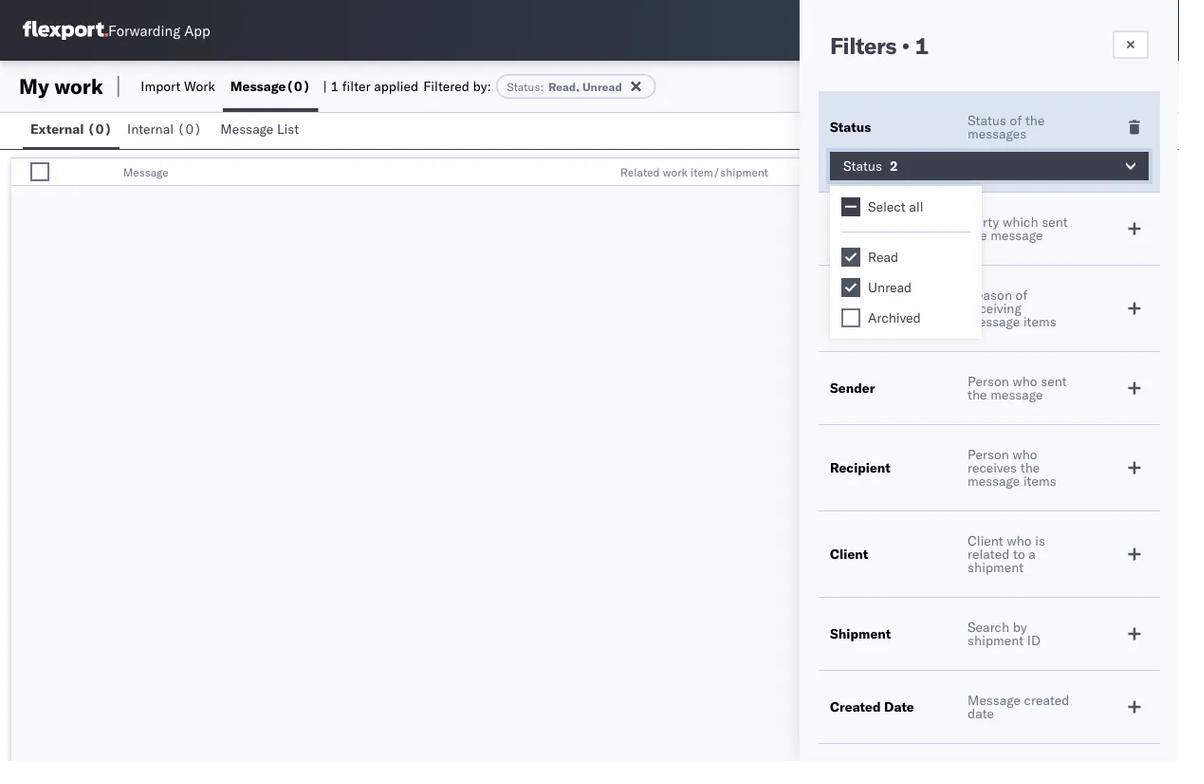 Task type: describe. For each thing, give the bounding box(es) containing it.
os
[[1126, 23, 1144, 37]]

messages
[[968, 125, 1027, 142]]

message (0)
[[230, 78, 311, 94]]

the inside the status of the messages
[[1026, 112, 1045, 129]]

my work
[[19, 73, 103, 99]]

date
[[885, 699, 915, 715]]

shipment
[[830, 625, 891, 642]]

by:
[[473, 78, 491, 94]]

message list button
[[213, 112, 310, 149]]

status 2
[[844, 158, 898, 174]]

filters
[[830, 31, 897, 60]]

of for receiving
[[1016, 287, 1028, 303]]

Search Shipments (/) text field
[[816, 16, 999, 45]]

(0) for external (0)
[[87, 121, 112, 137]]

internal (0)
[[127, 121, 202, 137]]

(0) for internal (0)
[[177, 121, 202, 137]]

id
[[1028, 632, 1041, 649]]

the for party which sent the message
[[968, 227, 988, 243]]

a
[[1029, 546, 1036, 562]]

date
[[968, 705, 995, 722]]

internal
[[127, 121, 174, 137]]

import work button
[[133, 61, 223, 112]]

reason for reason of receiving message items
[[968, 287, 1013, 303]]

import
[[141, 78, 181, 94]]

sending party
[[830, 220, 920, 237]]

shipment inside search by shipment id
[[968, 632, 1024, 649]]

internal (0) button
[[120, 112, 213, 149]]

which
[[1003, 214, 1039, 230]]

external
[[30, 121, 84, 137]]

read,
[[549, 79, 580, 93]]

os button
[[1113, 9, 1157, 52]]

0 horizontal spatial unread
[[583, 79, 622, 93]]

items inside person who receives the message items
[[1024, 473, 1057, 489]]

message for message list
[[221, 121, 274, 137]]

work
[[184, 78, 215, 94]]

message for person who receives the message items
[[968, 473, 1021, 489]]

sent for person who sent the message
[[1041, 373, 1067, 390]]

import work
[[141, 78, 215, 94]]

person for person who sent the message
[[968, 373, 1010, 390]]

sender
[[830, 380, 876, 396]]

to
[[1014, 546, 1026, 562]]

resize handle column header for client
[[1017, 158, 1040, 187]]

reason for reason
[[830, 300, 877, 317]]

list
[[277, 121, 299, 137]]

message list
[[221, 121, 299, 137]]

who for is
[[1007, 532, 1032, 549]]

receiving
[[968, 300, 1022, 317]]

|
[[323, 78, 327, 94]]

status : read, unread
[[507, 79, 622, 93]]

external (0) button
[[23, 112, 120, 149]]

person who sent the message
[[968, 373, 1067, 403]]

filters • 1
[[830, 31, 929, 60]]

items inside reason of receiving message items
[[1024, 313, 1057, 330]]

is
[[1036, 532, 1046, 549]]

message inside reason of receiving message items
[[968, 313, 1021, 330]]

message for message (0)
[[230, 78, 286, 94]]

sending
[[830, 220, 882, 237]]

resize handle column header for message
[[588, 158, 611, 187]]

status for status of the messages
[[968, 112, 1007, 129]]

reason of receiving message items
[[968, 287, 1057, 330]]

related
[[621, 165, 660, 179]]

related
[[968, 546, 1010, 562]]

actions
[[1049, 165, 1089, 179]]

status of the messages
[[968, 112, 1045, 142]]

1 vertical spatial 1
[[331, 78, 339, 94]]

0 horizontal spatial party
[[886, 220, 920, 237]]



Task type: vqa. For each thing, say whether or not it's contained in the screenshot.
the Delivery
no



Task type: locate. For each thing, give the bounding box(es) containing it.
1 right •
[[915, 31, 929, 60]]

work for related
[[663, 165, 688, 179]]

None checkbox
[[30, 162, 49, 181], [842, 248, 861, 267], [842, 308, 861, 327], [30, 162, 49, 181], [842, 248, 861, 267], [842, 308, 861, 327]]

created date
[[830, 699, 915, 715]]

(0) right internal
[[177, 121, 202, 137]]

of inside reason of receiving message items
[[1016, 287, 1028, 303]]

message up message list
[[230, 78, 286, 94]]

(0) left '|'
[[286, 78, 311, 94]]

reason
[[968, 287, 1013, 303], [830, 300, 877, 317]]

2 vertical spatial who
[[1007, 532, 1032, 549]]

external (0)
[[30, 121, 112, 137]]

2 shipment from the top
[[968, 632, 1024, 649]]

status inside the status of the messages
[[968, 112, 1007, 129]]

the inside person who receives the message items
[[1021, 459, 1041, 476]]

message up reason of receiving message items
[[991, 227, 1044, 243]]

status for status : read, unread
[[507, 79, 540, 93]]

2 person from the top
[[968, 446, 1010, 463]]

the for person who receives the message items
[[1021, 459, 1041, 476]]

resize handle column header right actions
[[1146, 158, 1168, 187]]

created
[[830, 699, 881, 715]]

1 vertical spatial of
[[1016, 287, 1028, 303]]

0 vertical spatial who
[[1013, 373, 1038, 390]]

person
[[968, 373, 1010, 390], [968, 446, 1010, 463]]

1 horizontal spatial party
[[968, 214, 1000, 230]]

resize handle column header for related work item/shipment
[[803, 158, 826, 187]]

reason inside reason of receiving message items
[[968, 287, 1013, 303]]

client left to
[[968, 532, 1004, 549]]

sent inside party which sent the message
[[1042, 214, 1068, 230]]

1 vertical spatial work
[[663, 165, 688, 179]]

resize handle column header down external (0) button
[[53, 158, 76, 187]]

1 items from the top
[[1024, 313, 1057, 330]]

who for receives
[[1013, 446, 1038, 463]]

who
[[1013, 373, 1038, 390], [1013, 446, 1038, 463], [1007, 532, 1032, 549]]

related work item/shipment
[[621, 165, 769, 179]]

resize handle column header left actions
[[1017, 158, 1040, 187]]

person inside person who sent the message
[[968, 373, 1010, 390]]

receives
[[968, 459, 1017, 476]]

work right related
[[663, 165, 688, 179]]

filtered
[[423, 78, 470, 94]]

(0) inside button
[[177, 121, 202, 137]]

recipient
[[830, 459, 891, 476]]

forwarding app link
[[23, 21, 210, 40]]

message inside the message created date
[[968, 692, 1021, 708]]

3 resize handle column header from the left
[[803, 158, 826, 187]]

message down internal
[[123, 165, 169, 179]]

1 right '|'
[[331, 78, 339, 94]]

resize handle column header
[[53, 158, 76, 187], [588, 158, 611, 187], [803, 158, 826, 187], [1017, 158, 1040, 187], [1146, 158, 1168, 187]]

who inside person who receives the message items
[[1013, 446, 1038, 463]]

2 items from the top
[[1024, 473, 1057, 489]]

0 horizontal spatial 1
[[331, 78, 339, 94]]

2
[[890, 158, 898, 174]]

the inside party which sent the message
[[968, 227, 988, 243]]

person down receiving
[[968, 373, 1010, 390]]

1 horizontal spatial 1
[[915, 31, 929, 60]]

(0) inside button
[[87, 121, 112, 137]]

shipment left id
[[968, 632, 1024, 649]]

4 resize handle column header from the left
[[1017, 158, 1040, 187]]

resize handle column header for actions
[[1146, 158, 1168, 187]]

flexport. image
[[23, 21, 108, 40]]

archived
[[868, 309, 921, 326]]

who left is at the bottom
[[1007, 532, 1032, 549]]

unread
[[583, 79, 622, 93], [868, 279, 912, 296]]

message for person who sent the message
[[991, 386, 1044, 403]]

| 1 filter applied filtered by:
[[323, 78, 491, 94]]

party inside party which sent the message
[[968, 214, 1000, 230]]

1 vertical spatial items
[[1024, 473, 1057, 489]]

message
[[230, 78, 286, 94], [221, 121, 274, 137], [123, 165, 169, 179], [968, 692, 1021, 708]]

person for person who receives the message items
[[968, 446, 1010, 463]]

1 person from the top
[[968, 373, 1010, 390]]

1 vertical spatial who
[[1013, 446, 1038, 463]]

my
[[19, 73, 49, 99]]

1 vertical spatial sent
[[1041, 373, 1067, 390]]

:
[[540, 79, 544, 93]]

by
[[1013, 619, 1028, 635]]

of for the
[[1010, 112, 1022, 129]]

status
[[507, 79, 540, 93], [968, 112, 1007, 129], [830, 119, 872, 135], [844, 158, 883, 174]]

0 vertical spatial of
[[1010, 112, 1022, 129]]

1
[[915, 31, 929, 60], [331, 78, 339, 94]]

0 vertical spatial work
[[54, 73, 103, 99]]

of
[[1010, 112, 1022, 129], [1016, 287, 1028, 303]]

1 shipment from the top
[[968, 559, 1024, 576]]

unread up archived
[[868, 279, 912, 296]]

message inside message list button
[[221, 121, 274, 137]]

1 vertical spatial unread
[[868, 279, 912, 296]]

0 vertical spatial sent
[[1042, 214, 1068, 230]]

item/shipment
[[691, 165, 769, 179]]

1 resize handle column header from the left
[[53, 158, 76, 187]]

0 vertical spatial person
[[968, 373, 1010, 390]]

5 resize handle column header from the left
[[1146, 158, 1168, 187]]

0 vertical spatial unread
[[583, 79, 622, 93]]

party left "which"
[[968, 214, 1000, 230]]

shipment left a
[[968, 559, 1024, 576]]

message inside party which sent the message
[[991, 227, 1044, 243]]

resize handle column header left status 2 on the right top of the page
[[803, 158, 826, 187]]

1 horizontal spatial unread
[[868, 279, 912, 296]]

1 horizontal spatial work
[[663, 165, 688, 179]]

work up external (0)
[[54, 73, 103, 99]]

client inside 'client who is related to a shipment'
[[968, 532, 1004, 549]]

party
[[968, 214, 1000, 230], [886, 220, 920, 237]]

1 horizontal spatial (0)
[[177, 121, 202, 137]]

client left 2
[[835, 165, 866, 179]]

created
[[1025, 692, 1070, 708]]

who for sent
[[1013, 373, 1038, 390]]

client up shipment
[[830, 546, 869, 562]]

of inside the status of the messages
[[1010, 112, 1022, 129]]

None checkbox
[[842, 197, 861, 216], [842, 278, 861, 297], [842, 197, 861, 216], [842, 278, 861, 297]]

(0) right external
[[87, 121, 112, 137]]

work
[[54, 73, 103, 99], [663, 165, 688, 179]]

message for party which sent the message
[[991, 227, 1044, 243]]

items right receiving
[[1024, 313, 1057, 330]]

message created date
[[968, 692, 1070, 722]]

forwarding app
[[108, 21, 210, 39]]

sent inside person who sent the message
[[1041, 373, 1067, 390]]

message left created
[[968, 692, 1021, 708]]

who down person who sent the message
[[1013, 446, 1038, 463]]

0 vertical spatial items
[[1024, 313, 1057, 330]]

shipment
[[968, 559, 1024, 576], [968, 632, 1024, 649]]

1 horizontal spatial reason
[[968, 287, 1013, 303]]

0 horizontal spatial work
[[54, 73, 103, 99]]

sent
[[1042, 214, 1068, 230], [1041, 373, 1067, 390]]

filter
[[342, 78, 371, 94]]

person who receives the message items
[[968, 446, 1057, 489]]

2 resize handle column header from the left
[[588, 158, 611, 187]]

(0)
[[286, 78, 311, 94], [87, 121, 112, 137], [177, 121, 202, 137]]

select all
[[868, 198, 924, 215]]

message up related
[[968, 473, 1021, 489]]

party down the select all
[[886, 220, 920, 237]]

items right the receives
[[1024, 473, 1057, 489]]

0 vertical spatial shipment
[[968, 559, 1024, 576]]

the for person who sent the message
[[968, 386, 988, 403]]

reason down party which sent the message
[[968, 287, 1013, 303]]

who inside person who sent the message
[[1013, 373, 1038, 390]]

person down person who sent the message
[[968, 446, 1010, 463]]

reason down read
[[830, 300, 877, 317]]

0 vertical spatial 1
[[915, 31, 929, 60]]

work for my
[[54, 73, 103, 99]]

message
[[991, 227, 1044, 243], [968, 313, 1021, 330], [991, 386, 1044, 403], [968, 473, 1021, 489]]

select
[[868, 198, 906, 215]]

search
[[968, 619, 1010, 635]]

sent right "which"
[[1042, 214, 1068, 230]]

(0) for message (0)
[[286, 78, 311, 94]]

message for message created date
[[968, 692, 1021, 708]]

message inside person who receives the message items
[[968, 473, 1021, 489]]

0 horizontal spatial (0)
[[87, 121, 112, 137]]

•
[[902, 31, 910, 60]]

read
[[868, 249, 899, 265]]

the inside person who sent the message
[[968, 386, 988, 403]]

message up person who sent the message
[[968, 313, 1021, 330]]

message left list
[[221, 121, 274, 137]]

forwarding
[[108, 21, 181, 39]]

message inside person who sent the message
[[991, 386, 1044, 403]]

applied
[[374, 78, 419, 94]]

client
[[835, 165, 866, 179], [968, 532, 1004, 549], [830, 546, 869, 562]]

the
[[1026, 112, 1045, 129], [968, 227, 988, 243], [968, 386, 988, 403], [1021, 459, 1041, 476]]

status for status 2
[[844, 158, 883, 174]]

0 horizontal spatial reason
[[830, 300, 877, 317]]

search by shipment id
[[968, 619, 1041, 649]]

unread right read,
[[583, 79, 622, 93]]

person inside person who receives the message items
[[968, 446, 1010, 463]]

all
[[910, 198, 924, 215]]

status for status
[[830, 119, 872, 135]]

resize handle column header left related
[[588, 158, 611, 187]]

who down reason of receiving message items
[[1013, 373, 1038, 390]]

1 vertical spatial person
[[968, 446, 1010, 463]]

message for message
[[123, 165, 169, 179]]

message up person who receives the message items
[[991, 386, 1044, 403]]

party which sent the message
[[968, 214, 1068, 243]]

app
[[184, 21, 210, 39]]

who inside 'client who is related to a shipment'
[[1007, 532, 1032, 549]]

shipment inside 'client who is related to a shipment'
[[968, 559, 1024, 576]]

1 vertical spatial shipment
[[968, 632, 1024, 649]]

2 horizontal spatial (0)
[[286, 78, 311, 94]]

client who is related to a shipment
[[968, 532, 1046, 576]]

sent for party which sent the message
[[1042, 214, 1068, 230]]

sent down reason of receiving message items
[[1041, 373, 1067, 390]]

items
[[1024, 313, 1057, 330], [1024, 473, 1057, 489]]



